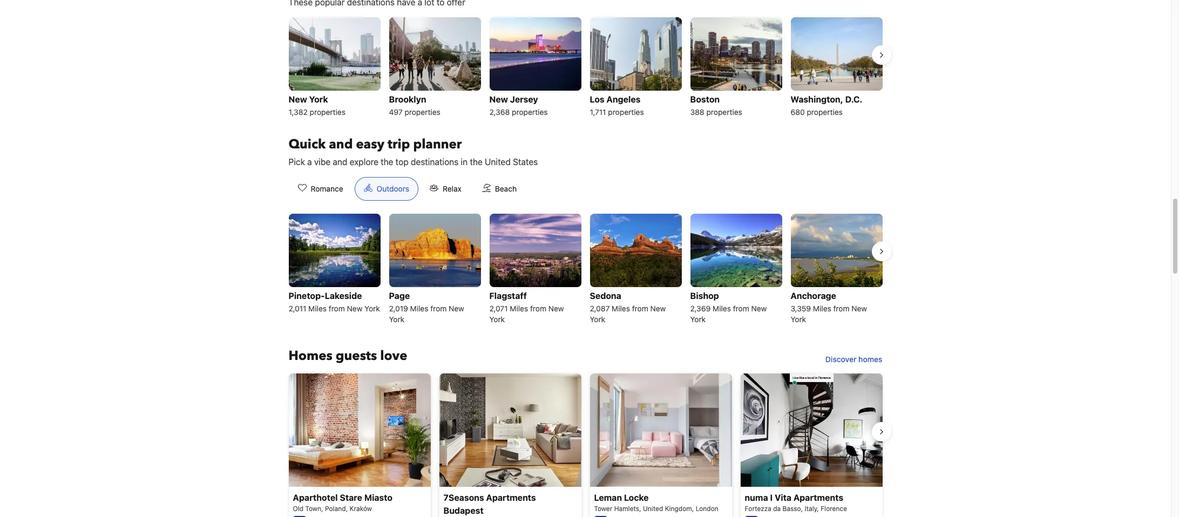 Task type: describe. For each thing, give the bounding box(es) containing it.
leman locke tower hamlets, united kingdom, london
[[594, 493, 719, 513]]

boston
[[690, 94, 720, 104]]

york for page
[[389, 315, 404, 324]]

7seasons
[[444, 493, 484, 503]]

homes guests love
[[289, 347, 407, 365]]

region containing aparthotel stare miasto
[[280, 369, 891, 517]]

town,
[[305, 505, 323, 513]]

388
[[690, 107, 704, 117]]

region containing pinetop-lakeside
[[280, 209, 891, 330]]

miles for anchorage
[[813, 304, 831, 313]]

new inside new york 1,382 properties
[[289, 94, 307, 104]]

properties for los angeles
[[608, 107, 644, 117]]

basso,
[[783, 505, 803, 513]]

miles for flagstaff
[[510, 304, 528, 313]]

page
[[389, 291, 410, 301]]

easy
[[356, 135, 384, 153]]

new york 1,382 properties
[[289, 94, 346, 117]]

2,087
[[590, 304, 610, 313]]

new inside pinetop-lakeside 2,011 miles from new york
[[347, 304, 363, 313]]

da
[[773, 505, 781, 513]]

miles for page
[[410, 304, 428, 313]]

old
[[293, 505, 304, 513]]

miasto
[[364, 493, 393, 503]]

1 the from the left
[[381, 157, 393, 167]]

planner
[[413, 135, 462, 153]]

2,369
[[690, 304, 711, 313]]

1 vertical spatial and
[[333, 157, 347, 167]]

budapest
[[444, 506, 484, 516]]

2 the from the left
[[470, 157, 483, 167]]

romance button
[[289, 177, 352, 201]]

7seasons apartments budapest
[[444, 493, 536, 516]]

new jersey 2,368 properties
[[489, 94, 548, 117]]

2,011
[[289, 304, 306, 313]]

los angeles 1,711 properties
[[590, 94, 644, 117]]

brooklyn
[[389, 94, 426, 104]]

sedona
[[590, 291, 621, 301]]

bishop 2,369 miles from new york
[[690, 291, 767, 324]]

new inside sedona 2,087 miles from new york
[[650, 304, 666, 313]]

discover homes
[[825, 355, 883, 364]]

i
[[770, 493, 773, 503]]

destinations
[[411, 157, 459, 167]]

apartments inside "7seasons apartments budapest"
[[486, 493, 536, 503]]

1,711
[[590, 107, 606, 117]]

romance
[[311, 184, 343, 193]]

united inside quick and easy trip planner pick a vibe and explore the top destinations in the united states
[[485, 157, 511, 167]]

discover
[[825, 355, 857, 364]]

boston 388 properties
[[690, 94, 742, 117]]

miles inside pinetop-lakeside 2,011 miles from new york
[[308, 304, 327, 313]]

trip
[[388, 135, 410, 153]]

7seasons apartments budapest link
[[439, 374, 581, 517]]

locke
[[624, 493, 649, 503]]

anchorage
[[791, 291, 836, 301]]

york for flagstaff
[[489, 315, 505, 324]]

region containing new york
[[280, 13, 891, 123]]

fortezza
[[745, 505, 771, 513]]

pick
[[289, 157, 305, 167]]

vita
[[775, 493, 792, 503]]

italy,
[[805, 505, 819, 513]]

3,359
[[791, 304, 811, 313]]

florence
[[821, 505, 847, 513]]

1,382
[[289, 107, 308, 117]]

new inside page 2,019 miles from new york
[[449, 304, 464, 313]]

from for page
[[430, 304, 447, 313]]

properties for new jersey
[[512, 107, 548, 117]]

aparthotel
[[293, 493, 338, 503]]

properties inside brooklyn 497 properties
[[405, 107, 440, 117]]

miles for bishop
[[713, 304, 731, 313]]

york for bishop
[[690, 315, 706, 324]]

new inside new jersey 2,368 properties
[[489, 94, 508, 104]]

beach button
[[473, 177, 526, 201]]

page 2,019 miles from new york
[[389, 291, 464, 324]]

497
[[389, 107, 403, 117]]

poland,
[[325, 505, 348, 513]]

flagstaff 2,071 miles from new york
[[489, 291, 564, 324]]



Task type: locate. For each thing, give the bounding box(es) containing it.
d.c.
[[845, 94, 863, 104]]

hamlets,
[[614, 505, 641, 513]]

miles inside the flagstaff 2,071 miles from new york
[[510, 304, 528, 313]]

1 horizontal spatial apartments
[[794, 493, 843, 503]]

6 properties from the left
[[807, 107, 843, 117]]

united
[[485, 157, 511, 167], [643, 505, 663, 513]]

pinetop-lakeside 2,011 miles from new york
[[289, 291, 380, 313]]

sedona 2,087 miles from new york
[[590, 291, 666, 324]]

new left 2,369
[[650, 304, 666, 313]]

properties down boston
[[707, 107, 742, 117]]

miles inside bishop 2,369 miles from new york
[[713, 304, 731, 313]]

2 region from the top
[[280, 209, 891, 330]]

brooklyn 497 properties
[[389, 94, 440, 117]]

0 vertical spatial region
[[280, 13, 891, 123]]

3 miles from the left
[[510, 304, 528, 313]]

2,071
[[489, 304, 508, 313]]

properties inside washington, d.c. 680 properties
[[807, 107, 843, 117]]

outdoors button
[[355, 177, 418, 201]]

miles for sedona
[[612, 304, 630, 313]]

tab list containing romance
[[280, 177, 535, 201]]

0 vertical spatial united
[[485, 157, 511, 167]]

properties down 'angeles'
[[608, 107, 644, 117]]

the
[[381, 157, 393, 167], [470, 157, 483, 167]]

miles down flagstaff
[[510, 304, 528, 313]]

3 region from the top
[[280, 369, 891, 517]]

2 miles from the left
[[410, 304, 428, 313]]

a
[[307, 157, 312, 167]]

homes
[[289, 347, 333, 365]]

from inside page 2,019 miles from new york
[[430, 304, 447, 313]]

tower
[[594, 505, 612, 513]]

680
[[791, 107, 805, 117]]

2,368
[[489, 107, 510, 117]]

properties
[[310, 107, 346, 117], [405, 107, 440, 117], [512, 107, 548, 117], [608, 107, 644, 117], [707, 107, 742, 117], [807, 107, 843, 117]]

vibe
[[314, 157, 331, 167]]

miles down pinetop-
[[308, 304, 327, 313]]

and up vibe
[[329, 135, 353, 153]]

6 miles from the left
[[813, 304, 831, 313]]

from inside bishop 2,369 miles from new york
[[733, 304, 749, 313]]

1 miles from the left
[[308, 304, 327, 313]]

properties right 1,382
[[310, 107, 346, 117]]

miles
[[308, 304, 327, 313], [410, 304, 428, 313], [510, 304, 528, 313], [612, 304, 630, 313], [713, 304, 731, 313], [813, 304, 831, 313]]

new inside bishop 2,369 miles from new york
[[751, 304, 767, 313]]

washington, d.c. 680 properties
[[791, 94, 863, 117]]

properties down brooklyn in the left of the page
[[405, 107, 440, 117]]

and right vibe
[[333, 157, 347, 167]]

quick
[[289, 135, 326, 153]]

york up the quick
[[309, 94, 328, 104]]

kingdom,
[[665, 505, 694, 513]]

washington,
[[791, 94, 843, 104]]

pinetop-
[[289, 291, 325, 301]]

flagstaff
[[489, 291, 527, 301]]

jersey
[[510, 94, 538, 104]]

1 from from the left
[[329, 304, 345, 313]]

relax
[[443, 184, 462, 193]]

tab list
[[280, 177, 535, 201]]

york inside new york 1,382 properties
[[309, 94, 328, 104]]

york inside the flagstaff 2,071 miles from new york
[[489, 315, 505, 324]]

united down locke
[[643, 505, 663, 513]]

properties inside new york 1,382 properties
[[310, 107, 346, 117]]

york
[[309, 94, 328, 104], [365, 304, 380, 313], [389, 315, 404, 324], [489, 315, 505, 324], [590, 315, 605, 324], [690, 315, 706, 324], [791, 315, 806, 324]]

love
[[380, 347, 407, 365]]

from inside sedona 2,087 miles from new york
[[632, 304, 648, 313]]

miles right 2,369
[[713, 304, 731, 313]]

5 properties from the left
[[707, 107, 742, 117]]

and
[[329, 135, 353, 153], [333, 157, 347, 167]]

york down 2,369
[[690, 315, 706, 324]]

quick and easy trip planner pick a vibe and explore the top destinations in the united states
[[289, 135, 538, 167]]

new down lakeside at left bottom
[[347, 304, 363, 313]]

new left 3,359
[[751, 304, 767, 313]]

from inside pinetop-lakeside 2,011 miles from new york
[[329, 304, 345, 313]]

lakeside
[[325, 291, 362, 301]]

york inside anchorage 3,359 miles from new york
[[791, 315, 806, 324]]

properties inside "boston 388 properties"
[[707, 107, 742, 117]]

from inside anchorage 3,359 miles from new york
[[833, 304, 850, 313]]

4 properties from the left
[[608, 107, 644, 117]]

5 miles from the left
[[713, 304, 731, 313]]

relax button
[[421, 177, 471, 201]]

anchorage 3,359 miles from new york
[[791, 291, 867, 324]]

new left 2,071
[[449, 304, 464, 313]]

new inside anchorage 3,359 miles from new york
[[852, 304, 867, 313]]

miles down anchorage at the bottom of page
[[813, 304, 831, 313]]

from for sedona
[[632, 304, 648, 313]]

2,019
[[389, 304, 408, 313]]

1 region from the top
[[280, 13, 891, 123]]

miles inside anchorage 3,359 miles from new york
[[813, 304, 831, 313]]

from right 2,071
[[530, 304, 546, 313]]

from for anchorage
[[833, 304, 850, 313]]

york for sedona
[[590, 315, 605, 324]]

york inside sedona 2,087 miles from new york
[[590, 315, 605, 324]]

properties inside new jersey 2,368 properties
[[512, 107, 548, 117]]

angeles
[[607, 94, 641, 104]]

numa i vita apartments fortezza da basso, italy, florence
[[745, 493, 847, 513]]

united up beach button
[[485, 157, 511, 167]]

york inside page 2,019 miles from new york
[[389, 315, 404, 324]]

1 vertical spatial region
[[280, 209, 891, 330]]

apartments up italy, at the right of the page
[[794, 493, 843, 503]]

from
[[329, 304, 345, 313], [430, 304, 447, 313], [530, 304, 546, 313], [632, 304, 648, 313], [733, 304, 749, 313], [833, 304, 850, 313]]

states
[[513, 157, 538, 167]]

from inside the flagstaff 2,071 miles from new york
[[530, 304, 546, 313]]

the left top
[[381, 157, 393, 167]]

new
[[289, 94, 307, 104], [489, 94, 508, 104], [347, 304, 363, 313], [449, 304, 464, 313], [548, 304, 564, 313], [650, 304, 666, 313], [751, 304, 767, 313], [852, 304, 867, 313]]

york down 2,087
[[590, 315, 605, 324]]

stare
[[340, 493, 362, 503]]

miles inside page 2,019 miles from new york
[[410, 304, 428, 313]]

apartments
[[486, 493, 536, 503], [794, 493, 843, 503]]

1 horizontal spatial united
[[643, 505, 663, 513]]

5 from from the left
[[733, 304, 749, 313]]

york inside bishop 2,369 miles from new york
[[690, 315, 706, 324]]

kraków
[[350, 505, 372, 513]]

1 horizontal spatial the
[[470, 157, 483, 167]]

miles right 2,019
[[410, 304, 428, 313]]

2 from from the left
[[430, 304, 447, 313]]

outdoors
[[377, 184, 409, 193]]

4 miles from the left
[[612, 304, 630, 313]]

york down 2,071
[[489, 315, 505, 324]]

from right 2,087
[[632, 304, 648, 313]]

3 from from the left
[[530, 304, 546, 313]]

new left 2,087
[[548, 304, 564, 313]]

new up 1,382
[[289, 94, 307, 104]]

region
[[280, 13, 891, 123], [280, 209, 891, 330], [280, 369, 891, 517]]

from down anchorage at the bottom of page
[[833, 304, 850, 313]]

numa
[[745, 493, 768, 503]]

top
[[396, 157, 409, 167]]

guests
[[336, 347, 377, 365]]

from right 2,369
[[733, 304, 749, 313]]

leman
[[594, 493, 622, 503]]

explore
[[350, 157, 378, 167]]

from right 2,019
[[430, 304, 447, 313]]

beach
[[495, 184, 517, 193]]

apartments inside numa i vita apartments fortezza da basso, italy, florence
[[794, 493, 843, 503]]

from for bishop
[[733, 304, 749, 313]]

1 vertical spatial united
[[643, 505, 663, 513]]

los
[[590, 94, 605, 104]]

york for anchorage
[[791, 315, 806, 324]]

york inside pinetop-lakeside 2,011 miles from new york
[[365, 304, 380, 313]]

0 vertical spatial and
[[329, 135, 353, 153]]

2 vertical spatial region
[[280, 369, 891, 517]]

united inside leman locke tower hamlets, united kingdom, london
[[643, 505, 663, 513]]

3 properties from the left
[[512, 107, 548, 117]]

0 horizontal spatial apartments
[[486, 493, 536, 503]]

aparthotel stare miasto old town, poland, kraków
[[293, 493, 393, 513]]

1 apartments from the left
[[486, 493, 536, 503]]

new inside the flagstaff 2,071 miles from new york
[[548, 304, 564, 313]]

from down lakeside at left bottom
[[329, 304, 345, 313]]

properties for new york
[[310, 107, 346, 117]]

apartments right 7seasons
[[486, 493, 536, 503]]

miles inside sedona 2,087 miles from new york
[[612, 304, 630, 313]]

homes
[[859, 355, 883, 364]]

york down 2,019
[[389, 315, 404, 324]]

london
[[696, 505, 719, 513]]

in
[[461, 157, 468, 167]]

york down 3,359
[[791, 315, 806, 324]]

properties inside los angeles 1,711 properties
[[608, 107, 644, 117]]

properties down the jersey
[[512, 107, 548, 117]]

from for flagstaff
[[530, 304, 546, 313]]

2 properties from the left
[[405, 107, 440, 117]]

4 from from the left
[[632, 304, 648, 313]]

properties down 'washington,'
[[807, 107, 843, 117]]

miles down sedona
[[612, 304, 630, 313]]

york left 2,019
[[365, 304, 380, 313]]

properties for washington, d.c.
[[807, 107, 843, 117]]

new up 'discover homes'
[[852, 304, 867, 313]]

discover homes link
[[821, 350, 887, 369]]

bishop
[[690, 291, 719, 301]]

1 properties from the left
[[310, 107, 346, 117]]

0 horizontal spatial united
[[485, 157, 511, 167]]

new up the "2,368"
[[489, 94, 508, 104]]

6 from from the left
[[833, 304, 850, 313]]

the right in
[[470, 157, 483, 167]]

0 horizontal spatial the
[[381, 157, 393, 167]]

2 apartments from the left
[[794, 493, 843, 503]]



Task type: vqa. For each thing, say whether or not it's contained in the screenshot.
Poland,
yes



